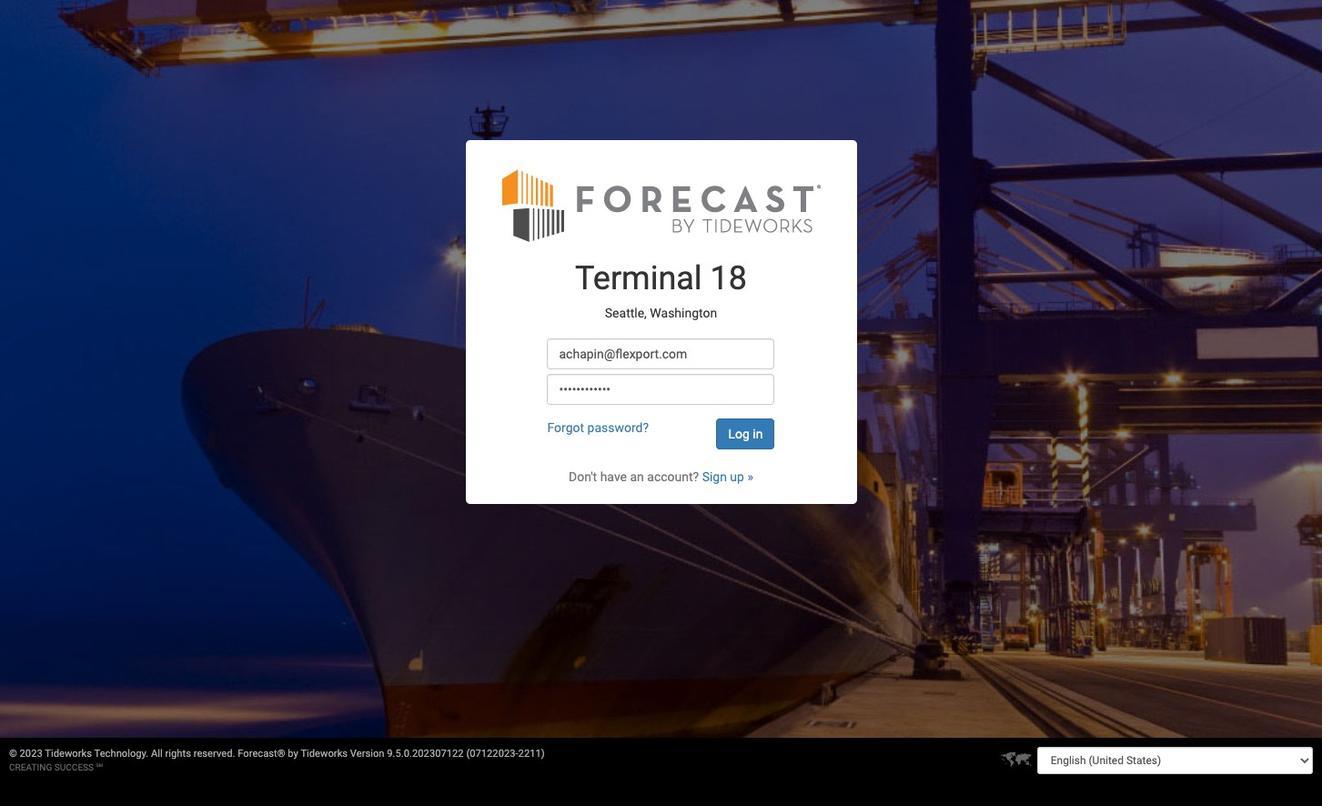 Task type: describe. For each thing, give the bounding box(es) containing it.
© 2023 tideworks technology. all rights reserved. forecast® by tideworks version 9.5.0.202307122 (07122023-2211) creating success ℠
[[9, 748, 545, 773]]

success
[[54, 763, 94, 773]]

technology.
[[94, 748, 149, 760]]

by
[[288, 748, 298, 760]]

forecast® by tideworks image
[[502, 168, 821, 243]]

forgot password? link
[[548, 421, 649, 435]]

©
[[9, 748, 17, 760]]

forgot
[[548, 421, 585, 435]]

(07122023-
[[466, 748, 519, 760]]

version
[[350, 748, 385, 760]]

Email or username text field
[[548, 339, 775, 370]]

18
[[710, 260, 747, 298]]

sign
[[702, 470, 727, 485]]

up
[[730, 470, 745, 485]]

»
[[748, 470, 754, 485]]

forecast®
[[238, 748, 285, 760]]

terminal
[[575, 260, 702, 298]]

rights
[[165, 748, 191, 760]]

an
[[630, 470, 644, 485]]

2211)
[[519, 748, 545, 760]]

1 tideworks from the left
[[45, 748, 92, 760]]

account?
[[647, 470, 699, 485]]

forgot password? log in
[[548, 421, 763, 442]]

Password password field
[[548, 374, 775, 405]]

log
[[729, 427, 750, 442]]



Task type: locate. For each thing, give the bounding box(es) containing it.
password?
[[588, 421, 649, 435]]

terminal 18 seattle, washington
[[575, 260, 747, 320]]

sign up » link
[[702, 470, 754, 485]]

1 horizontal spatial tideworks
[[301, 748, 348, 760]]

in
[[753, 427, 763, 442]]

reserved.
[[194, 748, 235, 760]]

log in button
[[717, 419, 775, 450]]

creating
[[9, 763, 52, 773]]

have
[[601, 470, 627, 485]]

tideworks right 'by'
[[301, 748, 348, 760]]

℠
[[96, 763, 103, 773]]

washington
[[650, 306, 718, 320]]

2023
[[20, 748, 43, 760]]

9.5.0.202307122
[[387, 748, 464, 760]]

tideworks up success
[[45, 748, 92, 760]]

0 horizontal spatial tideworks
[[45, 748, 92, 760]]

don't
[[569, 470, 597, 485]]

don't have an account? sign up »
[[569, 470, 754, 485]]

all
[[151, 748, 163, 760]]

seattle,
[[605, 306, 647, 320]]

2 tideworks from the left
[[301, 748, 348, 760]]

tideworks
[[45, 748, 92, 760], [301, 748, 348, 760]]



Task type: vqa. For each thing, say whether or not it's contained in the screenshot.
THE FOLLOW
no



